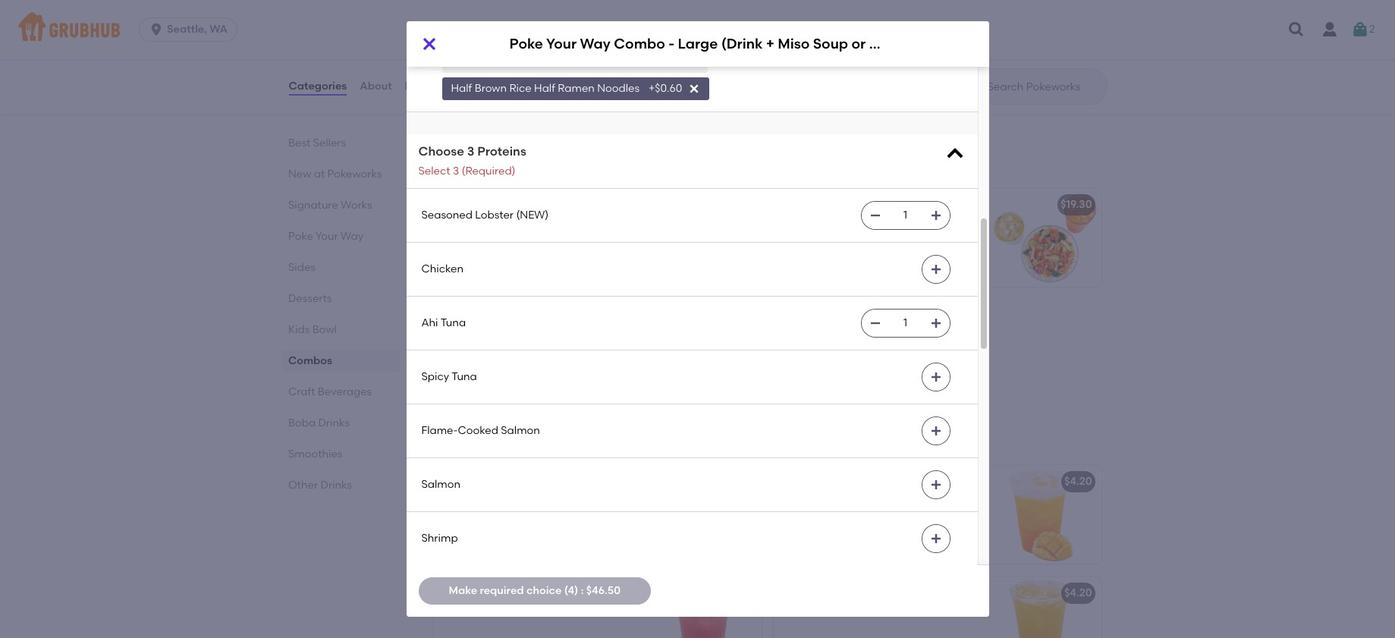 Task type: locate. For each thing, give the bounding box(es) containing it.
drinks
[[318, 417, 349, 430], [320, 479, 352, 492]]

svg image inside main navigation navigation
[[1288, 20, 1306, 39]]

$4.20 button for lilikoi lemonade button on the bottom of the page
[[774, 466, 1102, 564]]

half white rice half ramen noodles
[[451, 55, 638, 68]]

0 vertical spatial beverages
[[318, 386, 372, 399]]

1 horizontal spatial miso
[[646, 310, 670, 323]]

ins, right the base,
[[849, 235, 866, 248]]

+$0.60 right the salad
[[622, 27, 656, 40]]

0 horizontal spatial soup
[[642, 198, 668, 211]]

signature works combo (drink + miso soup or kettle chips) button
[[434, 188, 762, 287]]

make
[[449, 584, 478, 597]]

salmon right cooked on the left of page
[[501, 424, 540, 437]]

tuna down 'mix'
[[452, 370, 477, 383]]

large up three proteins with your choice of mix ins, toppings, and flavor.
[[570, 310, 601, 323]]

reviews
[[405, 80, 447, 92]]

1 vertical spatial toppings,
[[483, 347, 531, 360]]

poke up tofu
[[510, 35, 543, 53]]

+$0.60
[[622, 27, 656, 40], [647, 55, 681, 68], [649, 82, 683, 95]]

2 horizontal spatial your
[[546, 35, 577, 53]]

2 horizontal spatial miso
[[778, 35, 810, 53]]

$4.20 for $4.20 button related to lilikoi lemonade button on the bottom of the page
[[1065, 475, 1093, 488]]

1 input item quantity number field from the top
[[889, 202, 923, 229]]

signature down (required)
[[443, 198, 494, 211]]

2 $4.20 from the top
[[1065, 587, 1093, 600]]

craft beverages up boba drinks
[[288, 386, 372, 399]]

your down signature works
[[315, 230, 338, 243]]

salmon down flame-
[[422, 478, 461, 491]]

0 horizontal spatial 3
[[453, 164, 459, 177]]

2 $4.20 button from the top
[[774, 577, 1102, 638]]

mix up to 2 proteins with your choice of base, mix-ins, toppings, and flavor.
[[783, 220, 969, 264]]

Input item quantity number field
[[889, 202, 923, 229], [889, 310, 923, 337]]

0 horizontal spatial -
[[563, 310, 568, 323]]

mix
[[783, 220, 800, 233]]

chicken up "ahi tuna"
[[422, 263, 464, 275]]

0 vertical spatial your
[[909, 220, 931, 233]]

- left $7.80
[[669, 35, 675, 53]]

noodles down rice,
[[598, 82, 640, 95]]

way up three proteins with your choice of mix ins, toppings, and flavor.
[[496, 310, 520, 323]]

1 vertical spatial ins,
[[464, 347, 480, 360]]

your inside mix up to 2 proteins with your choice of base, mix-ins, toppings, and flavor.
[[909, 220, 931, 233]]

with inside chicken or tofu with white rice, sweet corn, mandarin orange, edamame, surimi salad, wonton crisps, and pokeworks classic
[[524, 54, 545, 67]]

1 horizontal spatial your
[[909, 220, 931, 233]]

0 horizontal spatial flavor.
[[557, 347, 588, 360]]

your
[[909, 220, 931, 233], [544, 331, 566, 344]]

pokeworks inside chicken or tofu with white rice, sweet corn, mandarin orange, edamame, surimi salad, wonton crisps, and pokeworks classic
[[501, 101, 556, 113]]

or inside button
[[671, 198, 682, 211]]

(drink
[[722, 35, 763, 53], [572, 198, 604, 211], [603, 310, 635, 323]]

tuna up three
[[441, 316, 466, 329]]

toppings, right 'mix'
[[483, 347, 531, 360]]

beverages up lilikoi lemonade
[[477, 430, 561, 449]]

$4.20 button
[[774, 466, 1102, 564], [774, 577, 1102, 638]]

choice inside mix up to 2 proteins with your choice of base, mix-ins, toppings, and flavor.
[[934, 220, 969, 233]]

and
[[478, 101, 499, 113], [919, 235, 940, 248], [534, 347, 554, 360]]

0 vertical spatial 3
[[467, 144, 475, 159]]

0 vertical spatial and
[[478, 101, 499, 113]]

categories
[[289, 80, 347, 92]]

large left $7.80
[[678, 35, 718, 53]]

2
[[1370, 23, 1376, 36], [832, 220, 838, 233]]

1 horizontal spatial proteins
[[840, 220, 882, 233]]

with up mandarin
[[524, 54, 545, 67]]

2 vertical spatial your
[[471, 310, 494, 323]]

search icon image
[[964, 77, 982, 96]]

way down signature works
[[340, 230, 363, 243]]

chips)
[[913, 35, 958, 53], [717, 198, 751, 211], [748, 310, 782, 323]]

2 vertical spatial choice
[[527, 584, 562, 597]]

signature down at
[[288, 199, 338, 212]]

combo up three proteins with your choice of mix ins, toppings, and flavor.
[[522, 310, 561, 323]]

beverages
[[318, 386, 372, 399], [477, 430, 561, 449]]

0 vertical spatial chicken
[[443, 54, 485, 67]]

flavor.
[[783, 251, 814, 264], [557, 347, 588, 360]]

strawberry lemonade button
[[434, 577, 762, 638]]

lemonade for strawberry lemonade
[[503, 587, 559, 600]]

combo right the salad
[[614, 35, 666, 53]]

1 horizontal spatial and
[[534, 347, 554, 360]]

toppings,
[[868, 235, 917, 248], [483, 347, 531, 360]]

flavor. inside mix up to 2 proteins with your choice of base, mix-ins, toppings, and flavor.
[[783, 251, 814, 264]]

strawberry lemonade image
[[648, 577, 762, 638]]

orange,
[[558, 70, 597, 83]]

shrimp
[[422, 532, 458, 545]]

0 vertical spatial lemonade
[[475, 475, 531, 488]]

lilikoi lemonade button
[[434, 466, 762, 564]]

proteins inside three proteins with your choice of mix ins, toppings, and flavor.
[[475, 331, 517, 344]]

3
[[467, 144, 475, 159], [453, 164, 459, 177]]

signature
[[443, 198, 494, 211], [288, 199, 338, 212]]

tuna for ahi tuna
[[441, 316, 466, 329]]

works down (required)
[[496, 198, 528, 211]]

0 horizontal spatial craft beverages
[[288, 386, 372, 399]]

1 horizontal spatial large
[[678, 35, 718, 53]]

0 vertical spatial your
[[546, 35, 577, 53]]

0 horizontal spatial of
[[606, 331, 616, 344]]

3 up (required)
[[467, 144, 475, 159]]

white for half white rice half ramen noodles
[[475, 55, 505, 68]]

craft
[[288, 386, 315, 399], [431, 430, 473, 449]]

2 vertical spatial way
[[496, 310, 520, 323]]

+$0.60 down main navigation navigation
[[649, 82, 683, 95]]

white
[[548, 54, 576, 67]]

1 horizontal spatial pokeworks
[[501, 101, 556, 113]]

0 vertical spatial $4.20 button
[[774, 466, 1102, 564]]

0 vertical spatial of
[[783, 235, 793, 248]]

miso
[[778, 35, 810, 53], [615, 198, 639, 211], [646, 310, 670, 323]]

1 horizontal spatial 2
[[1370, 23, 1376, 36]]

0 horizontal spatial choice
[[527, 584, 562, 597]]

tofu
[[501, 54, 521, 67]]

kettle inside button
[[684, 198, 715, 211]]

lemonade for lilikoi lemonade
[[475, 475, 531, 488]]

lemonade right lilikoi
[[475, 475, 531, 488]]

2 horizontal spatial way
[[580, 35, 611, 53]]

signature for signature works combo (drink + miso soup or kettle chips)
[[443, 198, 494, 211]]

drinks right other in the bottom left of the page
[[320, 479, 352, 492]]

1 horizontal spatial kettle
[[715, 310, 746, 323]]

noodles down the salad
[[595, 55, 638, 68]]

0 vertical spatial ins,
[[849, 235, 866, 248]]

0 vertical spatial salmon
[[501, 424, 540, 437]]

proteins up mix-
[[840, 220, 882, 233]]

2 vertical spatial soup
[[673, 310, 699, 323]]

combo
[[614, 35, 666, 53], [531, 198, 570, 211], [522, 310, 561, 323]]

poke up sides
[[288, 230, 313, 243]]

noodles up the half white rice half ramen noodles
[[514, 27, 557, 40]]

1 horizontal spatial signature
[[443, 198, 494, 211]]

1 vertical spatial white
[[475, 55, 505, 68]]

chicken
[[443, 54, 485, 67], [422, 263, 464, 275]]

2 vertical spatial with
[[519, 331, 541, 344]]

or inside chicken or tofu with white rice, sweet corn, mandarin orange, edamame, surimi salad, wonton crisps, and pokeworks classic
[[488, 54, 498, 67]]

proteins
[[840, 220, 882, 233], [475, 331, 517, 344]]

your up white
[[546, 35, 577, 53]]

works down new at pokeworks
[[341, 199, 372, 212]]

craft up boba
[[288, 386, 315, 399]]

0 vertical spatial input item quantity number field
[[889, 202, 923, 229]]

0 horizontal spatial miso
[[615, 198, 639, 211]]

pokeworks right at
[[327, 168, 382, 181]]

with right three
[[519, 331, 541, 344]]

sweet
[[443, 70, 473, 83]]

1 vertical spatial poke your way combo - large (drink + miso soup or kettle chips)
[[443, 310, 782, 323]]

drinks for other drinks
[[320, 479, 352, 492]]

ins, inside mix up to 2 proteins with your choice of base, mix-ins, toppings, and flavor.
[[849, 235, 866, 248]]

lilikoi lemonade
[[443, 475, 531, 488]]

or
[[852, 35, 866, 53], [488, 54, 498, 67], [671, 198, 682, 211], [702, 310, 713, 323]]

sides
[[288, 261, 315, 274]]

pokeworks down the surimi
[[501, 101, 556, 113]]

+
[[749, 33, 755, 46], [767, 35, 775, 53], [606, 198, 613, 211], [637, 310, 644, 323]]

1 vertical spatial noodles
[[595, 55, 638, 68]]

toppings, inside mix up to 2 proteins with your choice of base, mix-ins, toppings, and flavor.
[[868, 235, 917, 248]]

ramen
[[475, 27, 512, 40], [556, 55, 593, 68], [558, 82, 595, 95]]

with right to
[[885, 220, 906, 233]]

0 vertical spatial tuna
[[441, 316, 466, 329]]

0 vertical spatial large
[[678, 35, 718, 53]]

0 horizontal spatial beverages
[[318, 386, 372, 399]]

0 horizontal spatial craft
[[288, 386, 315, 399]]

+$0.60 right rice,
[[647, 55, 681, 68]]

0 horizontal spatial and
[[478, 101, 499, 113]]

1 vertical spatial combos
[[288, 354, 332, 367]]

craft beverages up lilikoi lemonade
[[431, 430, 561, 449]]

0 horizontal spatial pokeworks
[[327, 168, 382, 181]]

choose 3 proteins select 3 (required)
[[419, 144, 527, 177]]

0 vertical spatial white
[[720, 27, 750, 40]]

tuna
[[441, 316, 466, 329], [452, 370, 477, 383]]

$4.20
[[1065, 475, 1093, 488], [1065, 587, 1093, 600]]

boba drinks
[[288, 417, 349, 430]]

1 vertical spatial input item quantity number field
[[889, 310, 923, 337]]

noodles for half brown rice half ramen noodles
[[598, 82, 640, 95]]

at
[[314, 168, 325, 181]]

beverages up boba drinks
[[318, 386, 372, 399]]

0 vertical spatial $4.20
[[1065, 475, 1093, 488]]

0 vertical spatial choice
[[934, 220, 969, 233]]

1 vertical spatial soup
[[642, 198, 668, 211]]

chips) inside button
[[717, 198, 751, 211]]

0 vertical spatial proteins
[[840, 220, 882, 233]]

signature works combo (drink + miso soup or kettle chips)
[[443, 198, 751, 211]]

ins, right 'mix'
[[464, 347, 480, 360]]

svg image
[[1288, 20, 1306, 39], [662, 28, 674, 40], [930, 209, 942, 222], [930, 263, 942, 276], [870, 317, 882, 329], [930, 317, 942, 329], [930, 371, 942, 383]]

0 vertical spatial kettle
[[870, 35, 910, 53]]

1 $4.20 from the top
[[1065, 475, 1093, 488]]

ramen up classic at the top of page
[[558, 82, 595, 95]]

ramen up orange,
[[556, 55, 593, 68]]

Search Pokeworks search field
[[986, 80, 1103, 94]]

drinks right boba
[[318, 417, 349, 430]]

mix-
[[826, 235, 849, 248]]

flame-cooked salmon
[[422, 424, 540, 437]]

craft up lilikoi
[[431, 430, 473, 449]]

white for half white rice half brown rice
[[720, 27, 750, 40]]

chicken inside chicken or tofu with white rice, sweet corn, mandarin orange, edamame, surimi salad, wonton crisps, and pokeworks classic
[[443, 54, 485, 67]]

0 vertical spatial miso
[[778, 35, 810, 53]]

0 horizontal spatial way
[[340, 230, 363, 243]]

0 horizontal spatial large
[[570, 310, 601, 323]]

strawberry lemonade
[[443, 587, 559, 600]]

svg image
[[1352, 20, 1370, 39], [149, 22, 164, 37], [420, 35, 438, 53], [687, 56, 699, 68], [689, 83, 701, 95], [945, 144, 966, 165], [870, 209, 882, 222], [930, 425, 942, 437], [930, 479, 942, 491], [930, 533, 942, 545]]

combo right the lobster
[[531, 198, 570, 211]]

0 horizontal spatial ins,
[[464, 347, 480, 360]]

kids
[[288, 323, 310, 336]]

1 horizontal spatial choice
[[568, 331, 603, 344]]

kettle
[[870, 35, 910, 53], [684, 198, 715, 211], [715, 310, 746, 323]]

1 vertical spatial pokeworks
[[327, 168, 382, 181]]

poke up three
[[443, 310, 468, 323]]

and inside chicken or tofu with white rice, sweet corn, mandarin orange, edamame, surimi salad, wonton crisps, and pokeworks classic
[[478, 101, 499, 113]]

poke your way combo - regular (drink + miso soup or kettle chips) image
[[988, 188, 1102, 287]]

with inside mix up to 2 proteins with your choice of base, mix-ins, toppings, and flavor.
[[885, 220, 906, 233]]

lemonade
[[475, 475, 531, 488], [503, 587, 559, 600]]

smoothies
[[288, 448, 342, 461]]

1 vertical spatial choice
[[568, 331, 603, 344]]

combos
[[431, 153, 497, 172], [288, 354, 332, 367]]

white
[[720, 27, 750, 40], [475, 55, 505, 68]]

poke
[[510, 35, 543, 53], [288, 230, 313, 243], [443, 310, 468, 323]]

ramen up tofu
[[475, 27, 512, 40]]

1 $4.20 button from the top
[[774, 466, 1102, 564]]

2 vertical spatial +$0.60
[[649, 82, 683, 95]]

about
[[360, 80, 392, 92]]

svg image inside seattle, wa button
[[149, 22, 164, 37]]

craft beverages
[[288, 386, 372, 399], [431, 430, 561, 449]]

chicken up sweet
[[443, 54, 485, 67]]

toppings, inside three proteins with your choice of mix ins, toppings, and flavor.
[[483, 347, 531, 360]]

$19.30
[[1061, 198, 1093, 211]]

mango lemonade image
[[988, 466, 1102, 564]]

drinks for boba drinks
[[318, 417, 349, 430]]

way up rice,
[[580, 35, 611, 53]]

signature inside button
[[443, 198, 494, 211]]

seasoned
[[422, 209, 473, 222]]

1 vertical spatial 3
[[453, 164, 459, 177]]

large
[[678, 35, 718, 53], [570, 310, 601, 323]]

- up three proteins with your choice of mix ins, toppings, and flavor.
[[563, 310, 568, 323]]

ins,
[[849, 235, 866, 248], [464, 347, 480, 360]]

1 vertical spatial drinks
[[320, 479, 352, 492]]

0 vertical spatial combos
[[431, 153, 497, 172]]

works inside button
[[496, 198, 528, 211]]

with
[[524, 54, 545, 67], [885, 220, 906, 233], [519, 331, 541, 344]]

1 horizontal spatial ins,
[[849, 235, 866, 248]]

lobster
[[475, 209, 514, 222]]

1 vertical spatial and
[[919, 235, 940, 248]]

works for signature works
[[341, 199, 372, 212]]

1 horizontal spatial craft beverages
[[431, 430, 561, 449]]

choice
[[934, 220, 969, 233], [568, 331, 603, 344], [527, 584, 562, 597]]

toppings, right mix-
[[868, 235, 917, 248]]

1 horizontal spatial your
[[471, 310, 494, 323]]

(required)
[[462, 164, 516, 177]]

2 horizontal spatial and
[[919, 235, 940, 248]]

3 right select
[[453, 164, 459, 177]]

noodles
[[514, 27, 557, 40], [595, 55, 638, 68], [598, 82, 640, 95]]

tuna for spicy tuna
[[452, 370, 477, 383]]

1 horizontal spatial 3
[[467, 144, 475, 159]]

0 horizontal spatial poke
[[288, 230, 313, 243]]

input item quantity number field for seasoned lobster (new)
[[889, 202, 923, 229]]

0 vertical spatial toppings,
[[868, 235, 917, 248]]

1 vertical spatial miso
[[615, 198, 639, 211]]

and inside mix up to 2 proteins with your choice of base, mix-ins, toppings, and flavor.
[[919, 235, 940, 248]]

proteins right three
[[475, 331, 517, 344]]

1 horizontal spatial flavor.
[[783, 251, 814, 264]]

rice for half white rice half brown rice
[[753, 27, 775, 40]]

up
[[803, 220, 816, 233]]

1 vertical spatial flavor.
[[557, 347, 588, 360]]

0 vertical spatial ramen
[[475, 27, 512, 40]]

0 vertical spatial drinks
[[318, 417, 349, 430]]

1 horizontal spatial white
[[720, 27, 750, 40]]

1 vertical spatial lemonade
[[503, 587, 559, 600]]

your up three
[[471, 310, 494, 323]]

1 vertical spatial brown
[[475, 82, 507, 95]]

your
[[546, 35, 577, 53], [315, 230, 338, 243], [471, 310, 494, 323]]

1 horizontal spatial brown
[[801, 27, 833, 40]]

+$0.60 for half brown rice half ramen noodles
[[649, 82, 683, 95]]

2 input item quantity number field from the top
[[889, 310, 923, 337]]

and inside three proteins with your choice of mix ins, toppings, and flavor.
[[534, 347, 554, 360]]

1 vertical spatial salmon
[[422, 478, 461, 491]]

brown
[[801, 27, 833, 40], [475, 82, 507, 95]]

lemonade left (4)
[[503, 587, 559, 600]]

chicken for chicken
[[422, 263, 464, 275]]



Task type: vqa. For each thing, say whether or not it's contained in the screenshot.
T. Shiso
no



Task type: describe. For each thing, give the bounding box(es) containing it.
salad
[[583, 27, 613, 40]]

bowl
[[312, 323, 337, 336]]

$7.80 +
[[723, 33, 755, 46]]

sellers
[[313, 137, 346, 150]]

1 vertical spatial craft beverages
[[431, 430, 561, 449]]

svg image inside 2 button
[[1352, 20, 1370, 39]]

chicken or tofu with white rice, sweet corn, mandarin orange, edamame, surimi salad, wonton crisps, and pokeworks classic
[[443, 54, 608, 113]]

seasoned lobster (new)
[[422, 209, 549, 222]]

with inside three proteins with your choice of mix ins, toppings, and flavor.
[[519, 331, 541, 344]]

0 vertical spatial brown
[[801, 27, 833, 40]]

1 horizontal spatial combos
[[431, 153, 497, 172]]

about button
[[359, 59, 393, 114]]

choose
[[419, 144, 464, 159]]

1 horizontal spatial beverages
[[477, 430, 561, 449]]

other drinks
[[288, 479, 352, 492]]

lilikoi lemonade image
[[648, 466, 762, 564]]

three proteins with your choice of mix ins, toppings, and flavor.
[[443, 331, 616, 360]]

wa
[[210, 23, 228, 36]]

half white rice half brown rice
[[697, 27, 858, 40]]

works for signature works combo (drink + miso soup or kettle chips)
[[496, 198, 528, 211]]

base,
[[796, 235, 824, 248]]

ahi
[[422, 316, 438, 329]]

proteins
[[478, 144, 527, 159]]

lilikoi
[[443, 475, 473, 488]]

salad,
[[536, 85, 567, 98]]

cooked
[[458, 424, 499, 437]]

miso inside button
[[615, 198, 639, 211]]

corn,
[[476, 70, 502, 83]]

2 vertical spatial poke
[[443, 310, 468, 323]]

flame-
[[422, 424, 458, 437]]

best
[[288, 137, 310, 150]]

1 horizontal spatial craft
[[431, 430, 473, 449]]

seattle, wa
[[167, 23, 228, 36]]

mix
[[443, 347, 461, 360]]

boba
[[288, 417, 315, 430]]

poke your way combo - large (drink + miso soup or kettle chips) image
[[648, 300, 762, 399]]

three
[[443, 331, 472, 344]]

2 vertical spatial kettle
[[715, 310, 746, 323]]

ahi tuna
[[422, 316, 466, 329]]

2 horizontal spatial kettle
[[870, 35, 910, 53]]

surimi
[[502, 85, 533, 98]]

$46.50
[[587, 584, 621, 597]]

select
[[419, 164, 451, 177]]

ins, inside three proteins with your choice of mix ins, toppings, and flavor.
[[464, 347, 480, 360]]

of inside three proteins with your choice of mix ins, toppings, and flavor.
[[606, 331, 616, 344]]

spicy tuna
[[422, 370, 477, 383]]

desserts
[[288, 292, 332, 305]]

categories button
[[288, 59, 348, 114]]

$4.20 button for strawberry lemonade button
[[774, 577, 1102, 638]]

0 vertical spatial soup
[[814, 35, 849, 53]]

kids bowl
[[288, 323, 337, 336]]

$7.80
[[723, 33, 749, 46]]

0 horizontal spatial your
[[315, 230, 338, 243]]

mandarin
[[504, 70, 555, 83]]

ramen for brown
[[558, 82, 595, 95]]

0 vertical spatial chips)
[[913, 35, 958, 53]]

0 vertical spatial combo
[[614, 35, 666, 53]]

best sellers
[[288, 137, 346, 150]]

to
[[819, 220, 829, 233]]

flavor. inside three proteins with your choice of mix ins, toppings, and flavor.
[[557, 347, 588, 360]]

combo inside signature works combo (drink + miso soup or kettle chips) button
[[531, 198, 570, 211]]

kids bowl image
[[648, 23, 762, 122]]

(drink inside button
[[572, 198, 604, 211]]

+$0.60 for half ramen noodles half salad
[[622, 27, 656, 40]]

chicken for chicken or tofu with white rice, sweet corn, mandarin orange, edamame, surimi salad, wonton crisps, and pokeworks classic
[[443, 54, 485, 67]]

(4)
[[564, 584, 579, 597]]

noodles for half white rice half ramen noodles
[[595, 55, 638, 68]]

your inside three proteins with your choice of mix ins, toppings, and flavor.
[[544, 331, 566, 344]]

new
[[288, 168, 311, 181]]

half brown rice half ramen noodles
[[451, 82, 640, 95]]

of inside mix up to 2 proteins with your choice of base, mix-ins, toppings, and flavor.
[[783, 235, 793, 248]]

edamame,
[[443, 85, 500, 98]]

0 vertical spatial poke your way combo - large (drink + miso soup or kettle chips)
[[510, 35, 958, 53]]

2 vertical spatial miso
[[646, 310, 670, 323]]

rice,
[[578, 54, 600, 67]]

reviews button
[[404, 59, 448, 114]]

1 vertical spatial poke
[[288, 230, 313, 243]]

(new)
[[516, 209, 549, 222]]

rice for half white rice half ramen noodles
[[508, 55, 530, 68]]

seattle,
[[167, 23, 207, 36]]

2 button
[[1352, 16, 1376, 43]]

1 vertical spatial -
[[563, 310, 568, 323]]

0 vertical spatial noodles
[[514, 27, 557, 40]]

poke your way
[[288, 230, 363, 243]]

1 horizontal spatial salmon
[[501, 424, 540, 437]]

+ inside button
[[606, 198, 613, 211]]

1 vertical spatial large
[[570, 310, 601, 323]]

0 horizontal spatial brown
[[475, 82, 507, 95]]

0 horizontal spatial salmon
[[422, 478, 461, 491]]

lilikoi green tea image
[[988, 577, 1102, 638]]

rice for half brown rice half ramen noodles
[[510, 82, 532, 95]]

1 horizontal spatial -
[[669, 35, 675, 53]]

new at pokeworks
[[288, 168, 382, 181]]

strawberry
[[443, 587, 501, 600]]

choice inside three proteins with your choice of mix ins, toppings, and flavor.
[[568, 331, 603, 344]]

$4.20 for $4.20 button for strawberry lemonade button
[[1065, 587, 1093, 600]]

1 vertical spatial way
[[340, 230, 363, 243]]

required
[[480, 584, 524, 597]]

proteins inside mix up to 2 proteins with your choice of base, mix-ins, toppings, and flavor.
[[840, 220, 882, 233]]

ramen for white
[[556, 55, 593, 68]]

main navigation navigation
[[0, 0, 1396, 59]]

2 inside button
[[1370, 23, 1376, 36]]

half ramen noodles half salad
[[451, 27, 613, 40]]

classic
[[558, 101, 595, 113]]

other
[[288, 479, 318, 492]]

soup inside signature works combo (drink + miso soup or kettle chips) button
[[642, 198, 668, 211]]

0 vertical spatial craft
[[288, 386, 315, 399]]

crisps,
[[443, 101, 476, 113]]

0 horizontal spatial combos
[[288, 354, 332, 367]]

spicy
[[422, 370, 449, 383]]

:
[[581, 584, 584, 597]]

0 vertical spatial (drink
[[722, 35, 763, 53]]

seattle, wa button
[[139, 17, 244, 42]]

input item quantity number field for ahi tuna
[[889, 310, 923, 337]]

+$0.60 for half white rice half ramen noodles
[[647, 55, 681, 68]]

2 vertical spatial combo
[[522, 310, 561, 323]]

2 vertical spatial chips)
[[748, 310, 782, 323]]

signature works combo (drink + miso soup or kettle chips) image
[[648, 188, 762, 287]]

2 horizontal spatial poke
[[510, 35, 543, 53]]

signature for signature works
[[288, 199, 338, 212]]

signature works
[[288, 199, 372, 212]]

wonton
[[569, 85, 608, 98]]

2 inside mix up to 2 proteins with your choice of base, mix-ins, toppings, and flavor.
[[832, 220, 838, 233]]

make required choice (4) : $46.50
[[449, 584, 621, 597]]

2 vertical spatial (drink
[[603, 310, 635, 323]]

1 horizontal spatial soup
[[673, 310, 699, 323]]



